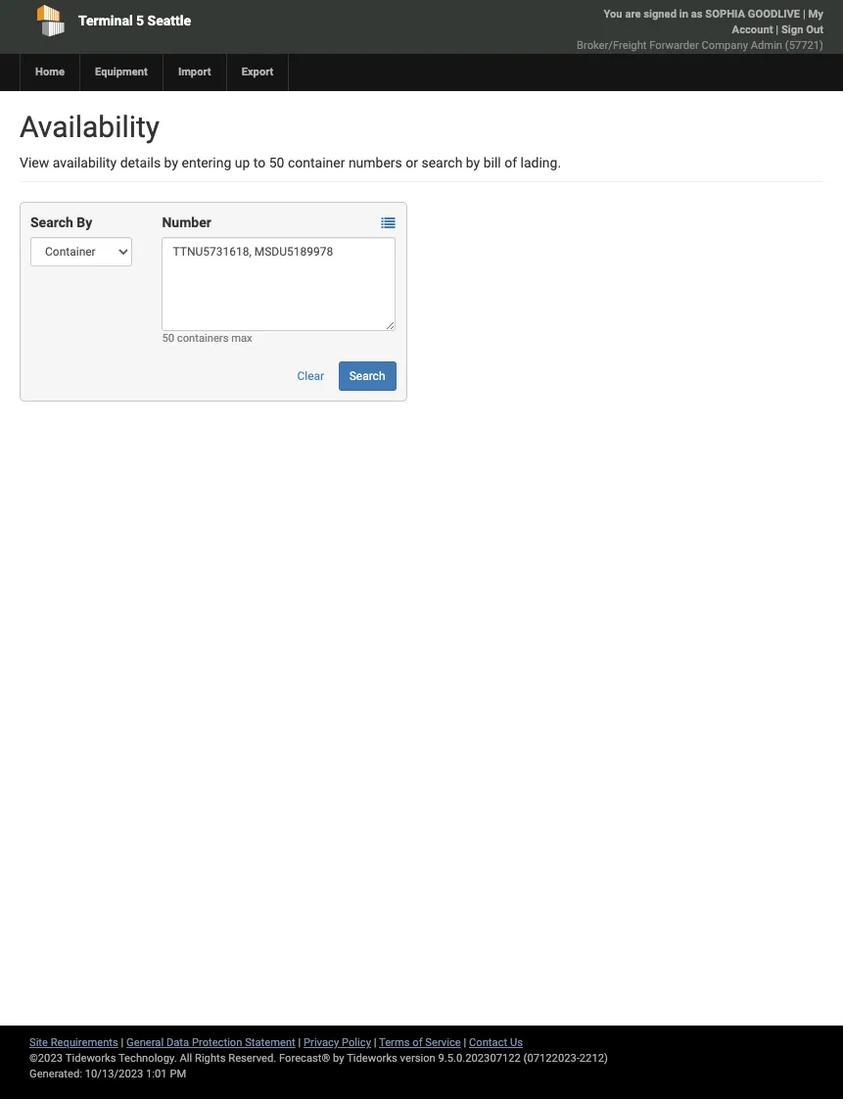 Task type: vqa. For each thing, say whether or not it's contained in the screenshot.
Site Requirements | General Data Protection Statement | Privacy Policy | Terms Of Service | Contact Us ©2023 Tideworks Technology. All Rights Reserved. Forecast® By Tideworks Version 9.5.0.202307122 (07122023-2212) Generated: 10/13/2023 2:31 Pm
no



Task type: describe. For each thing, give the bounding box(es) containing it.
account
[[733, 24, 774, 36]]

generated:
[[29, 1068, 82, 1081]]

as
[[692, 8, 703, 21]]

by
[[77, 215, 92, 230]]

site requirements link
[[29, 1037, 118, 1050]]

to
[[254, 155, 266, 171]]

statement
[[245, 1037, 296, 1050]]

forecast®
[[279, 1053, 331, 1065]]

privacy
[[304, 1037, 339, 1050]]

by inside site requirements | general data protection statement | privacy policy | terms of service | contact us ©2023 tideworks technology. all rights reserved. forecast® by tideworks version 9.5.0.202307122 (07122023-2212) generated: 10/13/2023 1:01 pm
[[333, 1053, 345, 1065]]

policy
[[342, 1037, 371, 1050]]

| sign out broker/freight forwarder company admin (57721)
[[577, 24, 824, 52]]

export
[[242, 66, 274, 78]]

in
[[680, 8, 689, 21]]

admin
[[751, 39, 783, 52]]

home link
[[20, 54, 79, 91]]

tideworks
[[347, 1053, 398, 1065]]

(07122023-
[[524, 1053, 580, 1065]]

clear button
[[287, 362, 335, 391]]

data
[[167, 1037, 189, 1050]]

out
[[807, 24, 824, 36]]

terminal
[[78, 13, 133, 28]]

seattle
[[148, 13, 191, 28]]

| inside | sign out broker/freight forwarder company admin (57721)
[[776, 24, 779, 36]]

2 horizontal spatial by
[[466, 155, 480, 171]]

import
[[178, 66, 211, 78]]

availability
[[53, 155, 117, 171]]

| left general
[[121, 1037, 124, 1050]]

0 vertical spatial 50
[[269, 155, 285, 171]]

sophia
[[706, 8, 746, 21]]

clear
[[297, 369, 325, 383]]

9.5.0.202307122
[[439, 1053, 521, 1065]]

my account link
[[733, 8, 824, 36]]

view
[[20, 155, 49, 171]]

2212)
[[580, 1053, 608, 1065]]

company
[[702, 39, 749, 52]]

©2023 tideworks
[[29, 1053, 116, 1065]]

(57721)
[[786, 39, 824, 52]]

you are signed in as sophia goodlive |
[[604, 8, 809, 21]]

my
[[809, 8, 824, 21]]

availability
[[20, 110, 160, 144]]

equipment link
[[79, 54, 163, 91]]

search by
[[30, 215, 92, 230]]

service
[[426, 1037, 461, 1050]]

1:01
[[146, 1068, 167, 1081]]

5
[[136, 13, 144, 28]]

show list image
[[382, 217, 395, 231]]

version
[[400, 1053, 436, 1065]]



Task type: locate. For each thing, give the bounding box(es) containing it.
Number text field
[[162, 237, 396, 331]]

equipment
[[95, 66, 148, 78]]

terms
[[379, 1037, 410, 1050]]

you
[[604, 8, 623, 21]]

general
[[127, 1037, 164, 1050]]

search right clear
[[350, 369, 386, 383]]

home
[[35, 66, 65, 78]]

max
[[231, 332, 253, 345]]

broker/freight
[[577, 39, 647, 52]]

search left by
[[30, 215, 73, 230]]

of right bill
[[505, 155, 517, 171]]

50 right to
[[269, 155, 285, 171]]

| up 'tideworks'
[[374, 1037, 377, 1050]]

0 horizontal spatial by
[[164, 155, 178, 171]]

by down privacy policy 'link'
[[333, 1053, 345, 1065]]

1 horizontal spatial by
[[333, 1053, 345, 1065]]

10/13/2023
[[85, 1068, 143, 1081]]

privacy policy link
[[304, 1037, 371, 1050]]

all
[[180, 1053, 192, 1065]]

signed
[[644, 8, 677, 21]]

0 vertical spatial search
[[30, 215, 73, 230]]

search for search by
[[30, 215, 73, 230]]

forwarder
[[650, 39, 700, 52]]

| left my
[[804, 8, 806, 21]]

1 horizontal spatial search
[[350, 369, 386, 383]]

contact us link
[[469, 1037, 523, 1050]]

site requirements | general data protection statement | privacy policy | terms of service | contact us ©2023 tideworks technology. all rights reserved. forecast® by tideworks version 9.5.0.202307122 (07122023-2212) generated: 10/13/2023 1:01 pm
[[29, 1037, 608, 1081]]

terminal 5 seattle link
[[20, 0, 338, 41]]

by right the "details"
[[164, 155, 178, 171]]

50 containers max
[[162, 332, 253, 345]]

| left sign
[[776, 24, 779, 36]]

0 horizontal spatial search
[[30, 215, 73, 230]]

my account
[[733, 8, 824, 36]]

terminal 5 seattle
[[78, 13, 191, 28]]

search for search
[[350, 369, 386, 383]]

container
[[288, 155, 345, 171]]

1 horizontal spatial 50
[[269, 155, 285, 171]]

0 horizontal spatial of
[[413, 1037, 423, 1050]]

of
[[505, 155, 517, 171], [413, 1037, 423, 1050]]

or
[[406, 155, 418, 171]]

details
[[120, 155, 161, 171]]

| up 9.5.0.202307122
[[464, 1037, 467, 1050]]

rights
[[195, 1053, 226, 1065]]

1 horizontal spatial of
[[505, 155, 517, 171]]

sign out link
[[782, 24, 824, 36]]

| up forecast®
[[298, 1037, 301, 1050]]

protection
[[192, 1037, 242, 1050]]

import link
[[163, 54, 226, 91]]

0 vertical spatial of
[[505, 155, 517, 171]]

site
[[29, 1037, 48, 1050]]

search inside button
[[350, 369, 386, 383]]

numbers
[[349, 155, 403, 171]]

search
[[422, 155, 463, 171]]

pm
[[170, 1068, 186, 1081]]

reserved.
[[229, 1053, 277, 1065]]

number
[[162, 215, 212, 230]]

bill
[[484, 155, 502, 171]]

up
[[235, 155, 250, 171]]

50 left containers
[[162, 332, 175, 345]]

contact
[[469, 1037, 508, 1050]]

by left bill
[[466, 155, 480, 171]]

general data protection statement link
[[127, 1037, 296, 1050]]

1 vertical spatial of
[[413, 1037, 423, 1050]]

containers
[[177, 332, 229, 345]]

entering
[[182, 155, 232, 171]]

technology.
[[119, 1053, 177, 1065]]

0 horizontal spatial 50
[[162, 332, 175, 345]]

search
[[30, 215, 73, 230], [350, 369, 386, 383]]

search button
[[339, 362, 396, 391]]

1 vertical spatial 50
[[162, 332, 175, 345]]

by
[[164, 155, 178, 171], [466, 155, 480, 171], [333, 1053, 345, 1065]]

terms of service link
[[379, 1037, 461, 1050]]

1 vertical spatial search
[[350, 369, 386, 383]]

lading.
[[521, 155, 562, 171]]

50
[[269, 155, 285, 171], [162, 332, 175, 345]]

view availability details by entering up to 50 container numbers or search by bill of lading.
[[20, 155, 562, 171]]

|
[[804, 8, 806, 21], [776, 24, 779, 36], [121, 1037, 124, 1050], [298, 1037, 301, 1050], [374, 1037, 377, 1050], [464, 1037, 467, 1050]]

of up version
[[413, 1037, 423, 1050]]

of inside site requirements | general data protection statement | privacy policy | terms of service | contact us ©2023 tideworks technology. all rights reserved. forecast® by tideworks version 9.5.0.202307122 (07122023-2212) generated: 10/13/2023 1:01 pm
[[413, 1037, 423, 1050]]

requirements
[[51, 1037, 118, 1050]]

sign
[[782, 24, 804, 36]]

goodlive
[[749, 8, 801, 21]]

export link
[[226, 54, 289, 91]]

us
[[510, 1037, 523, 1050]]

are
[[626, 8, 641, 21]]



